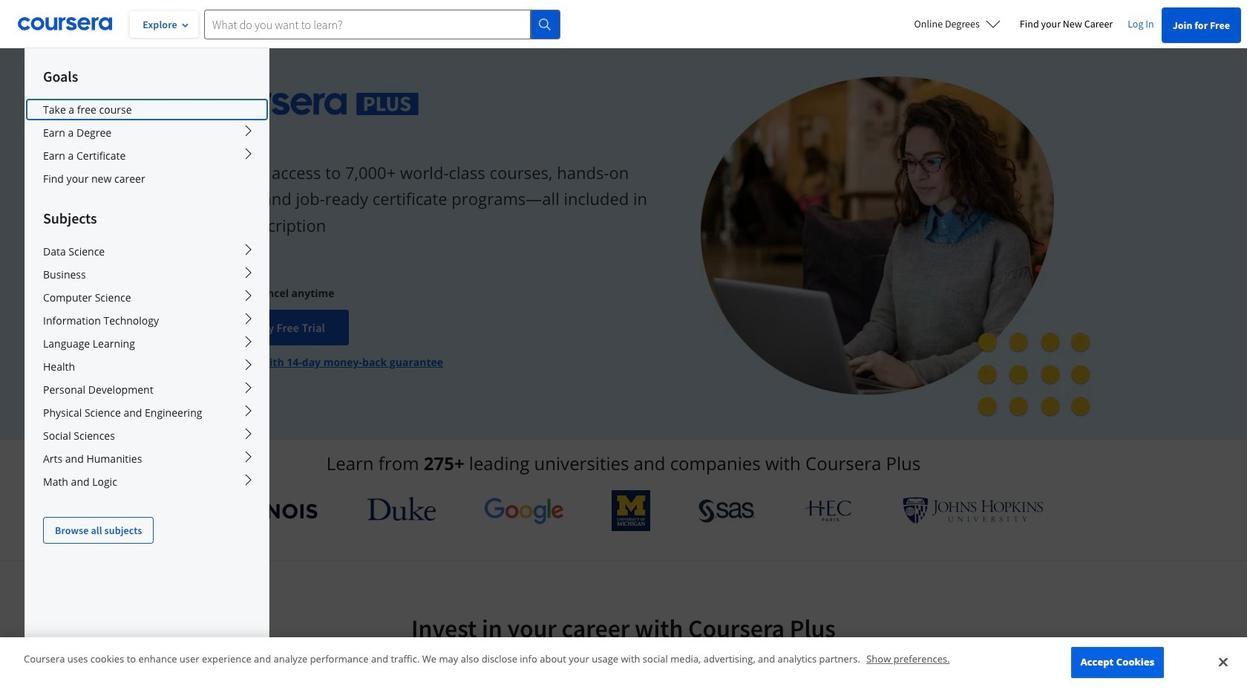 Task type: describe. For each thing, give the bounding box(es) containing it.
duke university image
[[367, 497, 436, 521]]

sas image
[[699, 499, 755, 523]]

coursera image
[[18, 12, 112, 36]]

What do you want to learn? text field
[[204, 9, 531, 39]]

johns hopkins university image
[[903, 497, 1044, 524]]

google image
[[484, 497, 564, 524]]

university of illinois at urbana-champaign image
[[204, 499, 319, 523]]

coursera plus image
[[193, 93, 419, 115]]



Task type: locate. For each thing, give the bounding box(es) containing it.
university of michigan image
[[612, 490, 651, 531]]

explore menu element
[[25, 48, 269, 544]]

None search field
[[204, 9, 561, 39]]

hec paris image
[[803, 495, 855, 526]]

privacy alert dialog
[[0, 638, 1248, 690]]



Task type: vqa. For each thing, say whether or not it's contained in the screenshot.
"University Of Michigan" image
yes



